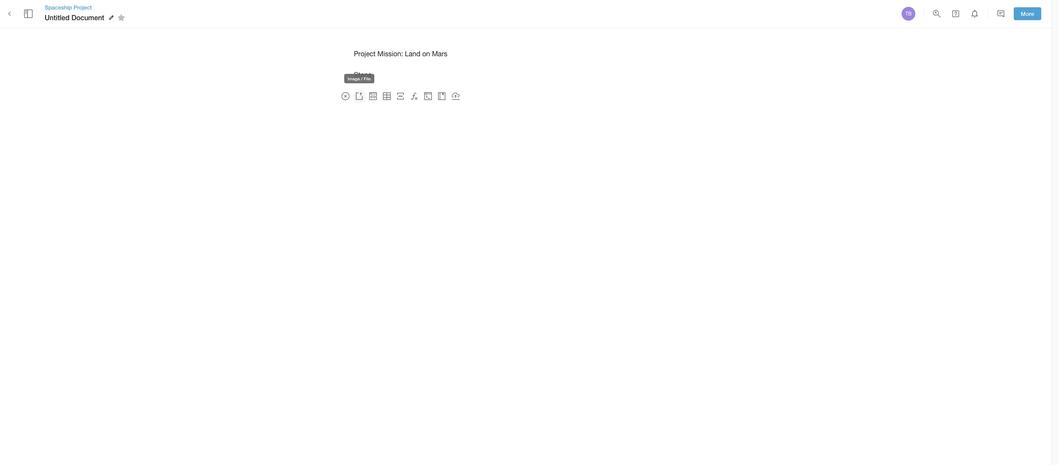 Task type: vqa. For each thing, say whether or not it's contained in the screenshot.
the Mission: at the top left of the page
yes



Task type: locate. For each thing, give the bounding box(es) containing it.
spaceship
[[45, 4, 72, 11]]

untitled document
[[45, 13, 104, 21]]

image
[[348, 76, 360, 81]]

1 vertical spatial project
[[354, 50, 376, 58]]

favorite image
[[116, 13, 126, 23]]

tb button
[[900, 6, 917, 22]]

project up steps
[[354, 50, 376, 58]]

more
[[1021, 10, 1034, 17]]

image / file
[[348, 76, 371, 81]]

spaceship project link
[[45, 3, 128, 11]]

project
[[73, 4, 92, 11], [354, 50, 376, 58]]

/
[[361, 76, 363, 81]]

steps
[[354, 71, 372, 79]]

project up document
[[73, 4, 92, 11]]

image / file tooltip
[[344, 68, 374, 89]]

0 horizontal spatial project
[[73, 4, 92, 11]]

more button
[[1014, 7, 1041, 20]]

file
[[364, 76, 371, 81]]



Task type: describe. For each thing, give the bounding box(es) containing it.
mars
[[432, 50, 447, 58]]

land
[[405, 50, 420, 58]]

0 vertical spatial project
[[73, 4, 92, 11]]

spaceship project
[[45, 4, 92, 11]]

1 horizontal spatial project
[[354, 50, 376, 58]]

project mission: land on mars
[[354, 50, 447, 58]]

on
[[422, 50, 430, 58]]

untitled
[[45, 13, 70, 21]]

mission:
[[378, 50, 403, 58]]

document
[[71, 13, 104, 21]]

tb
[[905, 11, 912, 17]]



